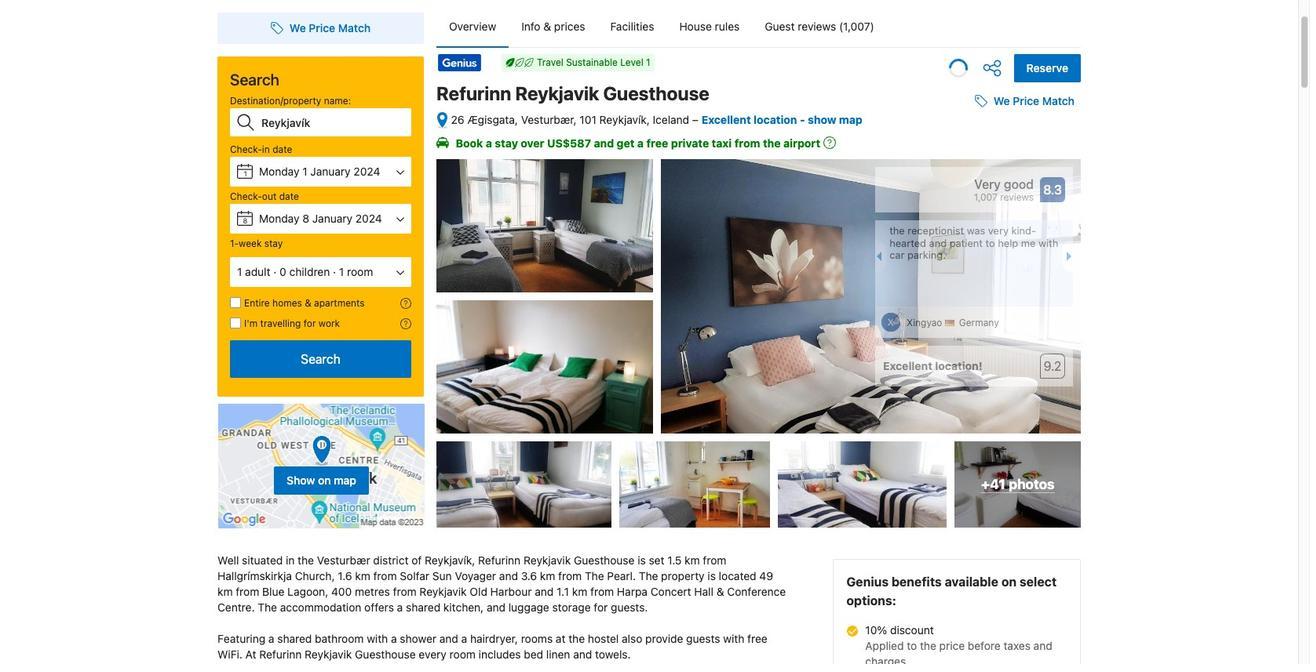 Task type: locate. For each thing, give the bounding box(es) containing it.
xingyao
[[907, 317, 942, 329]]

stay inside search section
[[264, 238, 283, 250]]

1 horizontal spatial we price match
[[994, 94, 1075, 108]]

check- up the check-out date
[[230, 144, 262, 155]]

very
[[974, 178, 1001, 192]]

1 horizontal spatial 8
[[302, 212, 309, 225]]

1 vertical spatial guesthouse
[[574, 554, 635, 568]]

0 vertical spatial we price match
[[290, 21, 371, 35]]

on
[[318, 474, 331, 487], [1002, 576, 1017, 590]]

guest reviews (1,007) link
[[752, 6, 887, 47]]

from down hallgrímskirkja
[[236, 586, 259, 599]]

we price match up name:
[[290, 21, 371, 35]]

9.2
[[1044, 360, 1062, 374]]

2 · from the left
[[333, 265, 336, 279]]

excellent
[[702, 113, 751, 126], [883, 360, 933, 373]]

parking.
[[907, 249, 946, 262]]

to inside 10% discount applied to the price before taxes and charges
[[907, 640, 917, 653]]

2 monday from the top
[[259, 212, 299, 225]]

1 vertical spatial reviews
[[1000, 192, 1034, 203]]

the left the pearl.
[[585, 570, 604, 583]]

1 horizontal spatial is
[[708, 570, 716, 583]]

0 horizontal spatial 8
[[243, 217, 248, 225]]

reykjavik down bathroom
[[305, 649, 352, 662]]

0 vertical spatial shared
[[406, 601, 441, 615]]

0 vertical spatial reviews
[[798, 20, 836, 33]]

taxi
[[712, 137, 732, 150]]

km
[[685, 554, 700, 568], [355, 570, 370, 583], [540, 570, 555, 583], [217, 586, 233, 599], [572, 586, 587, 599]]

1 horizontal spatial map
[[839, 113, 863, 126]]

& right homes
[[305, 298, 311, 309]]

show
[[808, 113, 836, 126]]

0 vertical spatial match
[[338, 21, 371, 35]]

excellent location!
[[883, 360, 983, 373]]

1 horizontal spatial match
[[1042, 94, 1075, 108]]

price
[[939, 640, 965, 653]]

entire
[[244, 298, 270, 309]]

stay
[[495, 137, 518, 150], [264, 238, 283, 250]]

1 vertical spatial january
[[312, 212, 353, 225]]

· left 0
[[273, 265, 277, 279]]

and right taxes on the right bottom of page
[[1034, 640, 1053, 653]]

in up the check-out date
[[262, 144, 270, 155]]

1 horizontal spatial we price match button
[[969, 87, 1081, 116]]

location
[[754, 113, 797, 126]]

reviews right 1,007
[[1000, 192, 1034, 203]]

name:
[[324, 95, 351, 107]]

1 vertical spatial excellent
[[883, 360, 933, 373]]

& right info
[[544, 20, 551, 33]]

0 horizontal spatial to
[[907, 640, 917, 653]]

0 vertical spatial room
[[347, 265, 373, 279]]

1 horizontal spatial shared
[[406, 601, 441, 615]]

2 horizontal spatial &
[[717, 586, 724, 599]]

0 horizontal spatial stay
[[264, 238, 283, 250]]

january
[[310, 165, 351, 178], [312, 212, 353, 225]]

from right taxi
[[735, 137, 760, 150]]

1.5
[[667, 554, 682, 568]]

1 vertical spatial monday
[[259, 212, 299, 225]]

the inside 10% discount applied to the price before taxes and charges
[[920, 640, 936, 653]]

week
[[239, 238, 262, 250]]

reykjavík, up get at the top left
[[599, 113, 650, 126]]

1 vertical spatial search
[[301, 352, 341, 367]]

the down discount on the right
[[920, 640, 936, 653]]

property
[[661, 570, 705, 583]]

options:
[[847, 594, 897, 609]]

we price match down reserve button
[[994, 94, 1075, 108]]

free
[[646, 137, 668, 150], [747, 633, 768, 646]]

refurinn right at
[[259, 649, 302, 662]]

date right out at the left
[[279, 191, 299, 203]]

from down the pearl.
[[590, 586, 614, 599]]

room inside well situated in the vesturbær district of reykjavík, refurinn reykjavik guesthouse is set 1.5 km from hallgrímskirkja church, 1.6 km from solfar sun voyager and 3.6 km from the pearl. the property is located 49 km from blue lagoon, 400 metres from reykjavik old harbour and 1.1 km from harpa concert hall & conference centre. the accommodation offers a shared kitchen, and luggage storage for guests. featuring a shared bathroom with a shower and a hairdryer, rooms at the hostel also provide guests with free wifi. at refurinn reykjavik guesthouse every room includes bed linen and to
[[450, 649, 476, 662]]

stay left over
[[495, 137, 518, 150]]

stay right week
[[264, 238, 283, 250]]

match for we price match dropdown button in search section
[[338, 21, 371, 35]]

with down offers
[[367, 633, 388, 646]]

refurinn up voyager
[[478, 554, 521, 568]]

a left hairdryer,
[[461, 633, 467, 646]]

1 vertical spatial we
[[994, 94, 1010, 108]]

of
[[412, 554, 422, 568]]

1 vertical spatial room
[[450, 649, 476, 662]]

10%
[[865, 624, 887, 638]]

0 horizontal spatial reykjavík,
[[425, 554, 475, 568]]

1 vertical spatial date
[[279, 191, 299, 203]]

1 vertical spatial on
[[1002, 576, 1017, 590]]

metres
[[355, 586, 390, 599]]

&
[[544, 20, 551, 33], [305, 298, 311, 309], [717, 586, 724, 599]]

0 horizontal spatial we
[[290, 21, 306, 35]]

0 vertical spatial january
[[310, 165, 351, 178]]

is left set
[[638, 554, 646, 568]]

0 vertical spatial date
[[273, 144, 292, 155]]

free down '26 ægisgata, vesturbær, 101 reykjavík, iceland – excellent location - show map'
[[646, 137, 668, 150]]

match for the right we price match dropdown button
[[1042, 94, 1075, 108]]

search down the work in the top of the page
[[301, 352, 341, 367]]

rooms
[[521, 633, 553, 646]]

for left guests.
[[594, 601, 608, 615]]

·
[[273, 265, 277, 279], [333, 265, 336, 279]]

me
[[1021, 237, 1036, 249]]

excellent down xingyao
[[883, 360, 933, 373]]

map right show in the left of the page
[[334, 474, 356, 487]]

from up 1.1
[[558, 570, 582, 583]]

1 vertical spatial check-
[[230, 191, 262, 203]]

0 vertical spatial monday
[[259, 165, 299, 178]]

guesthouse
[[603, 82, 710, 104], [574, 554, 635, 568], [355, 649, 416, 662]]

room up apartments
[[347, 265, 373, 279]]

map right show
[[839, 113, 863, 126]]

1 · from the left
[[273, 265, 277, 279]]

1 horizontal spatial free
[[747, 633, 768, 646]]

destination/property name:
[[230, 95, 351, 107]]

0 horizontal spatial we price match button
[[264, 14, 377, 42]]

1 horizontal spatial price
[[1013, 94, 1039, 108]]

0 horizontal spatial price
[[309, 21, 335, 35]]

reykjavík, up sun
[[425, 554, 475, 568]]

reviews right guest
[[798, 20, 836, 33]]

0 vertical spatial is
[[638, 554, 646, 568]]

is up hall
[[708, 570, 716, 583]]

a right featuring
[[268, 633, 274, 646]]

0 horizontal spatial map
[[334, 474, 356, 487]]

monday down out at the left
[[259, 212, 299, 225]]

0 horizontal spatial excellent
[[702, 113, 751, 126]]

1 vertical spatial we price match
[[994, 94, 1075, 108]]

to
[[986, 237, 995, 249], [907, 640, 917, 653]]

0 horizontal spatial room
[[347, 265, 373, 279]]

1 horizontal spatial room
[[450, 649, 476, 662]]

and up every
[[439, 633, 458, 646]]

search button
[[230, 341, 411, 378]]

for inside search section
[[304, 318, 316, 330]]

guesthouse up the pearl.
[[574, 554, 635, 568]]

the up car on the right
[[890, 225, 905, 237]]

1 check- from the top
[[230, 144, 262, 155]]

refurinn up 26
[[436, 82, 511, 104]]

1 left adult
[[237, 265, 242, 279]]

shared
[[406, 601, 441, 615], [277, 633, 312, 646]]

1 vertical spatial free
[[747, 633, 768, 646]]

the down set
[[639, 570, 658, 583]]

harbour
[[490, 586, 532, 599]]

previous image
[[872, 252, 882, 262]]

2024 down where are you going? field
[[354, 165, 380, 178]]

1 vertical spatial to
[[907, 640, 917, 653]]

0 vertical spatial price
[[309, 21, 335, 35]]

date up monday 1 january 2024
[[273, 144, 292, 155]]

& right hall
[[717, 586, 724, 599]]

1 vertical spatial price
[[1013, 94, 1039, 108]]

1 horizontal spatial on
[[1002, 576, 1017, 590]]

stay for week
[[264, 238, 283, 250]]

reykjavik
[[515, 82, 599, 104], [524, 554, 571, 568], [420, 586, 467, 599], [305, 649, 352, 662]]

on right show in the left of the page
[[318, 474, 331, 487]]

voyager
[[455, 570, 496, 583]]

luggage
[[509, 601, 549, 615]]

price up name:
[[309, 21, 335, 35]]

0 vertical spatial stay
[[495, 137, 518, 150]]

0 vertical spatial guesthouse
[[603, 82, 710, 104]]

january down monday 1 january 2024
[[312, 212, 353, 225]]

2024 for monday 1 january 2024
[[354, 165, 380, 178]]

a right get at the top left
[[637, 137, 644, 150]]

offers
[[364, 601, 394, 615]]

2 check- from the top
[[230, 191, 262, 203]]

hall
[[694, 586, 714, 599]]

for left the work in the top of the page
[[304, 318, 316, 330]]

match down reserve button
[[1042, 94, 1075, 108]]

for
[[304, 318, 316, 330], [594, 601, 608, 615]]

2024 down monday 1 january 2024
[[356, 212, 382, 225]]

1 up monday 8 january 2024
[[302, 165, 307, 178]]

room right every
[[450, 649, 476, 662]]

with right guests
[[723, 633, 744, 646]]

centre.
[[217, 601, 255, 615]]

guesthouse down shower
[[355, 649, 416, 662]]

monday up out at the left
[[259, 165, 299, 178]]

km right 1.6 at the bottom
[[355, 570, 370, 583]]

the up the church,
[[298, 554, 314, 568]]

the down blue
[[258, 601, 277, 615]]

well situated in the vesturbær district of reykjavík, refurinn reykjavik guesthouse is set 1.5 km from hallgrímskirkja church, 1.6 km from solfar sun voyager and 3.6 km from the pearl. the property is located 49 km from blue lagoon, 400 metres from reykjavik old harbour and 1.1 km from harpa concert hall & conference centre. the accommodation offers a shared kitchen, and luggage storage for guests. featuring a shared bathroom with a shower and a hairdryer, rooms at the hostel also provide guests with free wifi. at refurinn reykjavik guesthouse every room includes bed linen and to
[[217, 554, 789, 665]]

1 horizontal spatial &
[[544, 20, 551, 33]]

0 vertical spatial check-
[[230, 144, 262, 155]]

search section
[[211, 0, 430, 530]]

shower
[[400, 633, 436, 646]]

1 horizontal spatial in
[[286, 554, 295, 568]]

car
[[890, 249, 905, 262]]

1 vertical spatial map
[[334, 474, 356, 487]]

shared up shower
[[406, 601, 441, 615]]

0 horizontal spatial in
[[262, 144, 270, 155]]

8 up week
[[243, 217, 248, 225]]

1
[[646, 57, 651, 68], [302, 165, 307, 178], [244, 170, 247, 178], [237, 265, 242, 279], [339, 265, 344, 279]]

1 vertical spatial is
[[708, 570, 716, 583]]

0 vertical spatial reykjavík,
[[599, 113, 650, 126]]

· right children
[[333, 265, 336, 279]]

travel sustainable level 1
[[537, 57, 651, 68]]

the right at
[[569, 633, 585, 646]]

1 vertical spatial 2024
[[356, 212, 382, 225]]

price down reserve button
[[1013, 94, 1039, 108]]

over
[[521, 137, 544, 150]]

on left select
[[1002, 576, 1017, 590]]

we'll show you stays where you can have the entire place to yourself image
[[400, 298, 411, 309], [400, 298, 411, 309]]

49
[[759, 570, 773, 583]]

1 vertical spatial refurinn
[[478, 554, 521, 568]]

january up monday 8 january 2024
[[310, 165, 351, 178]]

to down discount on the right
[[907, 640, 917, 653]]

match up name:
[[338, 21, 371, 35]]

0 horizontal spatial for
[[304, 318, 316, 330]]

check- up week
[[230, 191, 262, 203]]

1 horizontal spatial for
[[594, 601, 608, 615]]

rated very good element
[[883, 175, 1034, 194]]

search up destination/property
[[230, 71, 279, 89]]

info
[[521, 20, 541, 33]]

genius
[[847, 576, 889, 590]]

8
[[302, 212, 309, 225], [243, 217, 248, 225]]

1 vertical spatial &
[[305, 298, 311, 309]]

0 horizontal spatial shared
[[277, 633, 312, 646]]

0 horizontal spatial free
[[646, 137, 668, 150]]

0 horizontal spatial we price match
[[290, 21, 371, 35]]

reykjavik up vesturbær,
[[515, 82, 599, 104]]

free inside well situated in the vesturbær district of reykjavík, refurinn reykjavik guesthouse is set 1.5 km from hallgrímskirkja church, 1.6 km from solfar sun voyager and 3.6 km from the pearl. the property is located 49 km from blue lagoon, 400 metres from reykjavik old harbour and 1.1 km from harpa concert hall & conference centre. the accommodation offers a shared kitchen, and luggage storage for guests. featuring a shared bathroom with a shower and a hairdryer, rooms at the hostel also provide guests with free wifi. at refurinn reykjavik guesthouse every room includes bed linen and to
[[747, 633, 768, 646]]

featuring
[[217, 633, 265, 646]]

1 down check-in date
[[244, 170, 247, 178]]

overview link
[[436, 6, 509, 47]]

excellent up taxi
[[702, 113, 751, 126]]

facilities
[[610, 20, 654, 33]]

0
[[280, 265, 286, 279]]

0 vertical spatial on
[[318, 474, 331, 487]]

2 horizontal spatial with
[[1039, 237, 1059, 249]]

search inside button
[[301, 352, 341, 367]]

and up harbour
[[499, 570, 518, 583]]

with
[[1039, 237, 1059, 249], [367, 633, 388, 646], [723, 633, 744, 646]]

101
[[580, 113, 597, 126]]

0 horizontal spatial &
[[305, 298, 311, 309]]

8 down monday 1 january 2024
[[302, 212, 309, 225]]

free down conference
[[747, 633, 768, 646]]

we price match button up name:
[[264, 14, 377, 42]]

1 horizontal spatial stay
[[495, 137, 518, 150]]

0 horizontal spatial ·
[[273, 265, 277, 279]]

2 vertical spatial &
[[717, 586, 724, 599]]

match inside search section
[[338, 21, 371, 35]]

(1,007)
[[839, 20, 874, 33]]

0 vertical spatial search
[[230, 71, 279, 89]]

0 horizontal spatial search
[[230, 71, 279, 89]]

0 horizontal spatial on
[[318, 474, 331, 487]]

homes
[[272, 298, 302, 309]]

district
[[373, 554, 409, 568]]

and down harbour
[[487, 601, 506, 615]]

1 vertical spatial for
[[594, 601, 608, 615]]

the
[[585, 570, 604, 583], [639, 570, 658, 583], [258, 601, 277, 615]]

1 horizontal spatial the
[[585, 570, 604, 583]]

1 horizontal spatial reviews
[[1000, 192, 1034, 203]]

1 adult · 0 children · 1 room
[[237, 265, 373, 279]]

in right the situated
[[286, 554, 295, 568]]

1 horizontal spatial excellent
[[883, 360, 933, 373]]

i'm travelling for work
[[244, 318, 340, 330]]

shared down accommodation
[[277, 633, 312, 646]]

book
[[456, 137, 483, 150]]

stay for a
[[495, 137, 518, 150]]

0 horizontal spatial match
[[338, 21, 371, 35]]

map inside search section
[[334, 474, 356, 487]]

click to open map view image
[[436, 111, 448, 129]]

0 vertical spatial 2024
[[354, 165, 380, 178]]

reykjavík,
[[599, 113, 650, 126], [425, 554, 475, 568]]

1 horizontal spatial search
[[301, 352, 341, 367]]

monday 1 january 2024
[[259, 165, 380, 178]]

1 vertical spatial shared
[[277, 633, 312, 646]]

1 horizontal spatial ·
[[333, 265, 336, 279]]

1 up apartments
[[339, 265, 344, 279]]

1 horizontal spatial we
[[994, 94, 1010, 108]]

1 horizontal spatial to
[[986, 237, 995, 249]]

blue
[[262, 586, 285, 599]]

and inside the receptionist was very kind- hearted and patient to help me with car parking.
[[929, 237, 947, 249]]

next image
[[1067, 252, 1076, 262]]

ægisgata,
[[467, 113, 518, 126]]

0 horizontal spatial reviews
[[798, 20, 836, 33]]

1 adult · 0 children · 1 room button
[[230, 258, 411, 287]]

the inside the receptionist was very kind- hearted and patient to help me with car parking.
[[890, 225, 905, 237]]

we price match inside search section
[[290, 21, 371, 35]]

guesthouse up '26 ægisgata, vesturbær, 101 reykjavík, iceland – excellent location - show map'
[[603, 82, 710, 104]]

26 ægisgata, vesturbær, 101 reykjavík, iceland – excellent location - show map
[[451, 113, 863, 126]]

we price match button down reserve button
[[969, 87, 1081, 116]]

0 vertical spatial we price match button
[[264, 14, 377, 42]]

2 horizontal spatial the
[[639, 570, 658, 583]]

taxi image
[[436, 137, 449, 148]]

and left patient
[[929, 237, 947, 249]]

1 vertical spatial stay
[[264, 238, 283, 250]]

2 vertical spatial refurinn
[[259, 649, 302, 662]]

price
[[309, 21, 335, 35], [1013, 94, 1039, 108]]

1 monday from the top
[[259, 165, 299, 178]]

0 vertical spatial to
[[986, 237, 995, 249]]

taxes
[[1004, 640, 1031, 653]]

0 vertical spatial map
[[839, 113, 863, 126]]



Task type: vqa. For each thing, say whether or not it's contained in the screenshot.
the bottommost to
yes



Task type: describe. For each thing, give the bounding box(es) containing it.
we inside search section
[[290, 21, 306, 35]]

check-in date
[[230, 144, 292, 155]]

date for check-in date
[[273, 144, 292, 155]]

january for 8
[[312, 212, 353, 225]]

a right offers
[[397, 601, 403, 615]]

overview
[[449, 20, 496, 33]]

prices
[[554, 20, 585, 33]]

before
[[968, 640, 1001, 653]]

from down solfar
[[393, 586, 417, 599]]

the down location
[[763, 137, 781, 150]]

2024 for monday 8 january 2024
[[356, 212, 382, 225]]

from up "located"
[[703, 554, 727, 568]]

discount
[[890, 624, 934, 638]]

hearted
[[890, 237, 926, 249]]

house
[[679, 20, 712, 33]]

km right 1.5
[[685, 554, 700, 568]]

1 horizontal spatial reykjavík,
[[599, 113, 650, 126]]

from down district
[[373, 570, 397, 583]]

price inside search section
[[309, 21, 335, 35]]

harpa
[[617, 586, 648, 599]]

we price match button inside search section
[[264, 14, 377, 42]]

pearl.
[[607, 570, 636, 583]]

scored 9.2 element
[[1040, 354, 1065, 379]]

kind-
[[1012, 225, 1036, 237]]

vesturbær,
[[521, 113, 577, 126]]

get
[[617, 137, 635, 150]]

includes
[[479, 649, 521, 662]]

in inside search section
[[262, 144, 270, 155]]

Where are you going? field
[[255, 108, 411, 137]]

set
[[649, 554, 665, 568]]

the receptionist was very kind- hearted and patient to help me with car parking.
[[890, 225, 1059, 262]]

a right book
[[486, 137, 492, 150]]

at
[[245, 649, 256, 662]]

info & prices link
[[509, 6, 598, 47]]

1 horizontal spatial with
[[723, 633, 744, 646]]

sun
[[432, 570, 452, 583]]

with inside the receptionist was very kind- hearted and patient to help me with car parking.
[[1039, 237, 1059, 249]]

work
[[319, 318, 340, 330]]

located
[[719, 570, 756, 583]]

patient
[[950, 237, 983, 249]]

help
[[998, 237, 1018, 249]]

to inside the receptionist was very kind- hearted and patient to help me with car parking.
[[986, 237, 995, 249]]

-
[[800, 113, 805, 126]]

linen
[[546, 649, 570, 662]]

well
[[217, 554, 239, 568]]

out
[[262, 191, 277, 203]]

location!
[[935, 360, 983, 373]]

iceland
[[653, 113, 689, 126]]

and right linen
[[573, 649, 592, 662]]

check-out date
[[230, 191, 299, 203]]

monday for monday 8 january 2024
[[259, 212, 299, 225]]

kitchen,
[[444, 601, 484, 615]]

0 horizontal spatial the
[[258, 601, 277, 615]]

benefits
[[892, 576, 942, 590]]

accommodation
[[280, 601, 361, 615]]

good
[[1004, 178, 1034, 192]]

0 vertical spatial free
[[646, 137, 668, 150]]

travelling
[[260, 318, 301, 330]]

rules
[[715, 20, 740, 33]]

km right 3.6
[[540, 570, 555, 583]]

room inside dropdown button
[[347, 265, 373, 279]]

if you select this option, we'll show you popular business travel features like breakfast, wifi and free parking. image
[[400, 319, 411, 330]]

january for 1
[[310, 165, 351, 178]]

excellent location - show map button
[[702, 113, 863, 126]]

if you select this option, we'll show you popular business travel features like breakfast, wifi and free parking. image
[[400, 319, 411, 330]]

0 vertical spatial excellent
[[702, 113, 751, 126]]

show on map
[[287, 474, 356, 487]]

in inside well situated in the vesturbær district of reykjavík, refurinn reykjavik guesthouse is set 1.5 km from hallgrímskirkja church, 1.6 km from solfar sun voyager and 3.6 km from the pearl. the property is located 49 km from blue lagoon, 400 metres from reykjavik old harbour and 1.1 km from harpa concert hall & conference centre. the accommodation offers a shared kitchen, and luggage storage for guests. featuring a shared bathroom with a shower and a hairdryer, rooms at the hostel also provide guests with free wifi. at refurinn reykjavik guesthouse every room includes bed linen and to
[[286, 554, 295, 568]]

also
[[622, 633, 642, 646]]

provide
[[645, 633, 683, 646]]

1 right level
[[646, 57, 651, 68]]

was
[[967, 225, 986, 237]]

situated
[[242, 554, 283, 568]]

a left shower
[[391, 633, 397, 646]]

info & prices
[[521, 20, 585, 33]]

old
[[470, 586, 487, 599]]

reviews inside very good 1,007 reviews
[[1000, 192, 1034, 203]]

400
[[331, 586, 352, 599]]

genius benefits available on select options:
[[847, 576, 1057, 609]]

for inside well situated in the vesturbær district of reykjavík, refurinn reykjavik guesthouse is set 1.5 km from hallgrímskirkja church, 1.6 km from solfar sun voyager and 3.6 km from the pearl. the property is located 49 km from blue lagoon, 400 metres from reykjavik old harbour and 1.1 km from harpa concert hall & conference centre. the accommodation offers a shared kitchen, and luggage storage for guests. featuring a shared bathroom with a shower and a hairdryer, rooms at the hostel also provide guests with free wifi. at refurinn reykjavik guesthouse every room includes bed linen and to
[[594, 601, 608, 615]]

2 vertical spatial guesthouse
[[355, 649, 416, 662]]

& inside search section
[[305, 298, 311, 309]]

on inside search section
[[318, 474, 331, 487]]

date for check-out date
[[279, 191, 299, 203]]

at
[[556, 633, 566, 646]]

level
[[620, 57, 644, 68]]

adult
[[245, 265, 270, 279]]

check- for in
[[230, 144, 262, 155]]

and inside 10% discount applied to the price before taxes and charges
[[1034, 640, 1053, 653]]

+41 photos
[[981, 477, 1055, 493]]

airport
[[783, 137, 821, 150]]

apartments
[[314, 298, 365, 309]]

1-week stay
[[230, 238, 283, 250]]

and left 1.1
[[535, 586, 554, 599]]

conference
[[727, 586, 786, 599]]

house rules link
[[667, 6, 752, 47]]

receptionist
[[908, 225, 964, 237]]

0 horizontal spatial with
[[367, 633, 388, 646]]

& inside well situated in the vesturbær district of reykjavík, refurinn reykjavik guesthouse is set 1.5 km from hallgrímskirkja church, 1.6 km from solfar sun voyager and 3.6 km from the pearl. the property is located 49 km from blue lagoon, 400 metres from reykjavik old harbour and 1.1 km from harpa concert hall & conference centre. the accommodation offers a shared kitchen, and luggage storage for guests. featuring a shared bathroom with a shower and a hairdryer, rooms at the hostel also provide guests with free wifi. at refurinn reykjavik guesthouse every room includes bed linen and to
[[717, 586, 724, 599]]

solfar
[[400, 570, 430, 583]]

entire homes & apartments
[[244, 298, 365, 309]]

every
[[419, 649, 447, 662]]

scored 8.3 element
[[1040, 178, 1065, 203]]

reykjavik up 3.6
[[524, 554, 571, 568]]

photos
[[1009, 477, 1055, 493]]

guests.
[[611, 601, 648, 615]]

1,007
[[974, 192, 998, 203]]

0 vertical spatial refurinn
[[436, 82, 511, 104]]

hostel
[[588, 633, 619, 646]]

germany
[[959, 317, 999, 329]]

0 vertical spatial &
[[544, 20, 551, 33]]

check- for out
[[230, 191, 262, 203]]

1.1
[[557, 586, 569, 599]]

we price match for we price match dropdown button in search section
[[290, 21, 371, 35]]

very
[[988, 225, 1009, 237]]

travel
[[537, 57, 564, 68]]

0 horizontal spatial is
[[638, 554, 646, 568]]

km up centre. at left bottom
[[217, 586, 233, 599]]

reykjavík, inside well situated in the vesturbær district of reykjavík, refurinn reykjavik guesthouse is set 1.5 km from hallgrímskirkja church, 1.6 km from solfar sun voyager and 3.6 km from the pearl. the property is located 49 km from blue lagoon, 400 metres from reykjavik old harbour and 1.1 km from harpa concert hall & conference centre. the accommodation offers a shared kitchen, and luggage storage for guests. featuring a shared bathroom with a shower and a hairdryer, rooms at the hostel also provide guests with free wifi. at refurinn reykjavik guesthouse every room includes bed linen and to
[[425, 554, 475, 568]]

lagoon,
[[287, 586, 328, 599]]

very good 1,007 reviews
[[974, 178, 1034, 203]]

1.6
[[338, 570, 352, 583]]

reykjavik down sun
[[420, 586, 467, 599]]

refurinn reykjavik guesthouse
[[436, 82, 710, 104]]

hallgrímskirkja
[[217, 570, 292, 583]]

3.6
[[521, 570, 537, 583]]

select
[[1020, 576, 1057, 590]]

on inside genius benefits available on select options:
[[1002, 576, 1017, 590]]

guests
[[686, 633, 720, 646]]

we price match for the right we price match dropdown button
[[994, 94, 1075, 108]]

10% discount applied to the price before taxes and charges
[[865, 624, 1053, 665]]

monday for monday 1 january 2024
[[259, 165, 299, 178]]

km right 1.1
[[572, 586, 587, 599]]

and left get at the top left
[[594, 137, 614, 150]]



